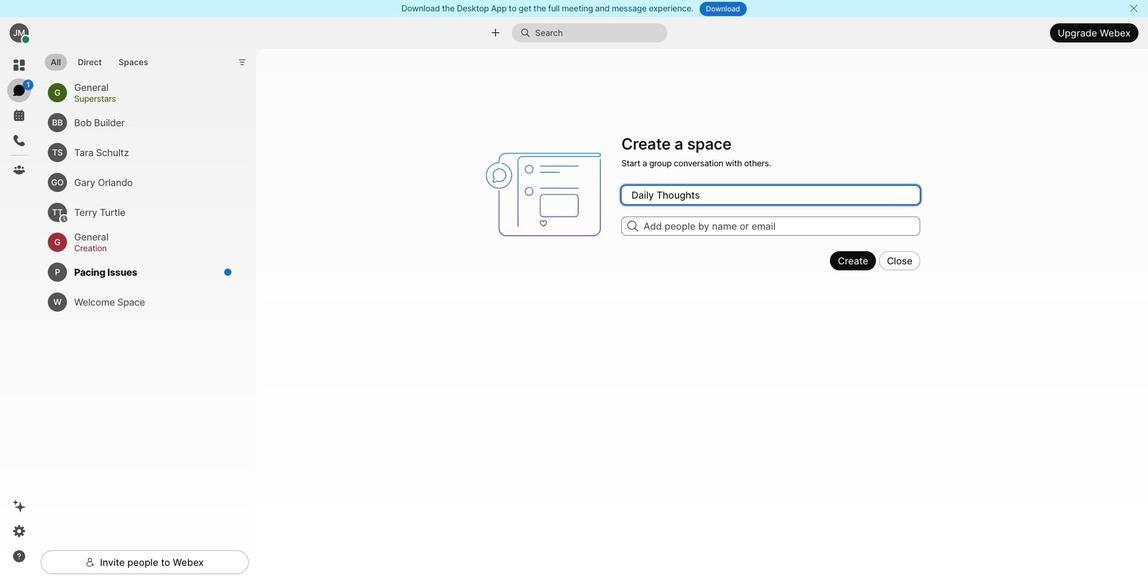 Task type: describe. For each thing, give the bounding box(es) containing it.
superstars element
[[74, 92, 225, 105]]

pacing issues, new messages list item
[[43, 257, 239, 287]]

search_18 image
[[628, 221, 638, 232]]

2 general list item from the top
[[43, 227, 239, 257]]

welcome space list item
[[43, 287, 239, 317]]

new messages image
[[224, 268, 232, 276]]

terry turtle list item
[[43, 197, 239, 227]]

bob builder list item
[[43, 107, 239, 137]]

creation element
[[74, 241, 225, 255]]



Task type: locate. For each thing, give the bounding box(es) containing it.
webex tab list
[[7, 53, 34, 182]]

1 general list item from the top
[[43, 78, 239, 107]]

tara schultz list item
[[43, 137, 239, 167]]

0 vertical spatial general list item
[[43, 78, 239, 107]]

Add people by name or email text field
[[622, 217, 921, 236]]

1 vertical spatial general list item
[[43, 227, 239, 257]]

tab list
[[42, 47, 157, 74]]

cancel_16 image
[[1130, 4, 1139, 13]]

gary orlando list item
[[43, 167, 239, 197]]

general list item
[[43, 78, 239, 107], [43, 227, 239, 257]]

Name the space (required) text field
[[622, 186, 921, 205]]

navigation
[[0, 48, 38, 579]]

create a space image
[[481, 131, 615, 258]]



Task type: vqa. For each thing, say whether or not it's contained in the screenshot.
Chat Group_20 image
no



